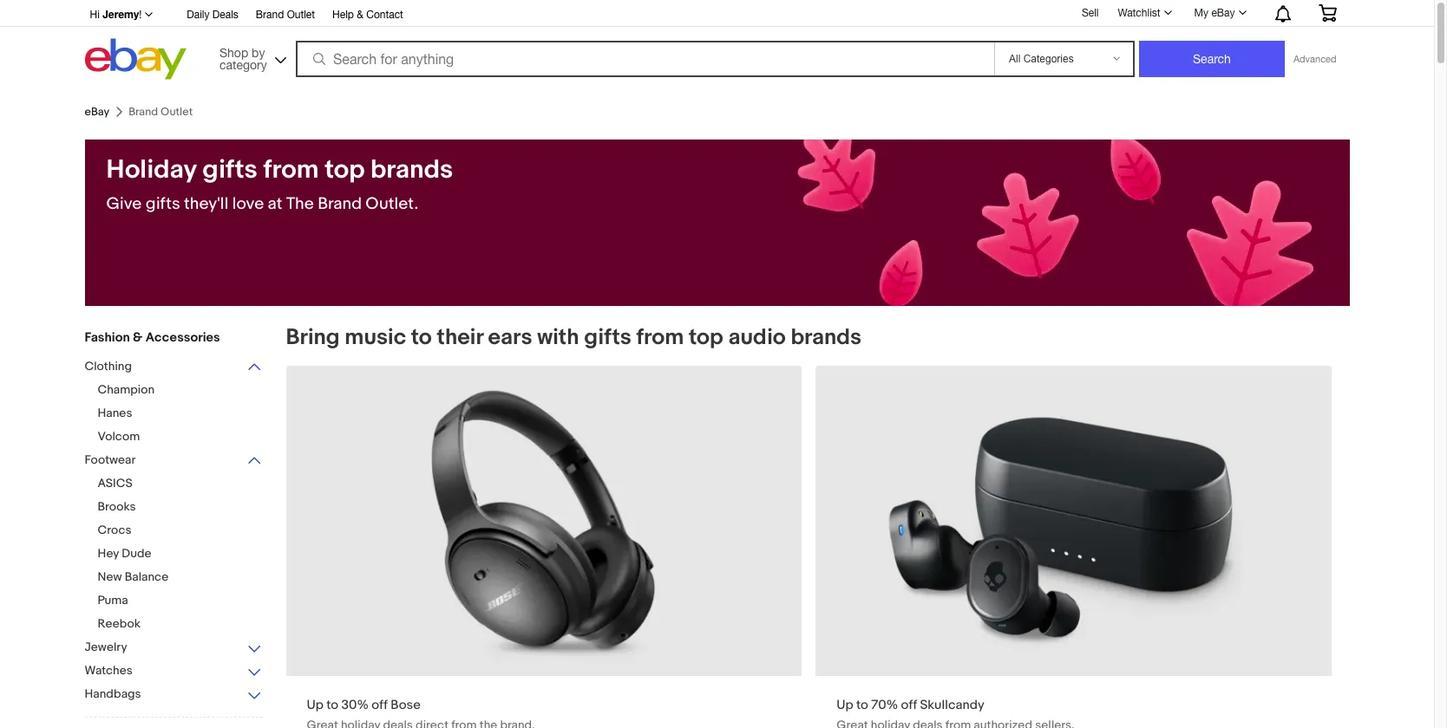 Task type: describe. For each thing, give the bounding box(es) containing it.
outlet
[[287, 9, 315, 21]]

brand inside holiday gifts from top brands give gifts they'll love at the brand outlet.
[[318, 194, 362, 214]]

1 vertical spatial from
[[636, 325, 684, 351]]

shop
[[220, 46, 248, 59]]

jewelry button
[[85, 640, 262, 657]]

Search for anything text field
[[298, 43, 991, 75]]

advanced
[[1294, 54, 1337, 64]]

sell link
[[1074, 7, 1107, 19]]

hey dude link
[[98, 547, 276, 563]]

ebay link
[[85, 105, 109, 119]]

sell
[[1082, 7, 1099, 19]]

reebok
[[98, 617, 141, 632]]

1 vertical spatial ebay
[[85, 105, 109, 119]]

category
[[220, 58, 267, 72]]

handbags button
[[85, 687, 262, 704]]

brand inside account navigation
[[256, 9, 284, 21]]

none submit inside the shop by category banner
[[1139, 41, 1285, 77]]

give
[[106, 194, 142, 214]]

shop by category
[[220, 46, 267, 72]]

clothing button
[[85, 359, 262, 376]]

champion
[[98, 383, 154, 397]]

30%
[[341, 698, 369, 714]]

ears
[[488, 325, 532, 351]]

off for bose
[[372, 698, 388, 714]]

audio
[[728, 325, 786, 351]]

off for skullcandy
[[901, 698, 917, 714]]

ebay inside my ebay link
[[1212, 7, 1235, 19]]

help
[[332, 9, 354, 21]]

clothing
[[85, 359, 132, 374]]

fashion & accessories
[[85, 330, 220, 346]]

volcom
[[98, 430, 140, 444]]

skullcandy
[[920, 698, 985, 714]]

hi jeremy !
[[90, 8, 142, 21]]

hi
[[90, 9, 100, 21]]

by
[[252, 46, 265, 59]]

holiday gifts from top brands give gifts they'll love at the brand outlet.
[[106, 154, 453, 214]]

my
[[1195, 7, 1209, 19]]

up to 30% off bose
[[307, 698, 421, 714]]

up for up to 70% off skullcandy
[[837, 698, 854, 714]]

brand outlet link
[[256, 6, 315, 25]]

their
[[437, 325, 483, 351]]

daily deals
[[187, 9, 238, 21]]

brooks
[[98, 500, 136, 515]]

bring music to their ears with gifts from top audio brands
[[286, 325, 862, 351]]

account navigation
[[80, 0, 1350, 27]]

bose
[[391, 698, 421, 714]]

contact
[[366, 9, 403, 21]]

help & contact
[[332, 9, 403, 21]]

watches
[[85, 664, 133, 679]]

outlet.
[[366, 194, 418, 214]]

my ebay
[[1195, 7, 1235, 19]]

at
[[268, 194, 282, 214]]

gifts for bring
[[584, 325, 632, 351]]

Up to 30% off Bose text field
[[286, 366, 802, 729]]

holiday
[[106, 154, 197, 186]]



Task type: vqa. For each thing, say whether or not it's contained in the screenshot.
the bottommost gifts
yes



Task type: locate. For each thing, give the bounding box(es) containing it.
0 vertical spatial from
[[263, 154, 319, 186]]

clothing champion hanes volcom footwear asics brooks crocs hey dude new balance puma reebok jewelry watches handbags
[[85, 359, 169, 702]]

brooks link
[[98, 500, 276, 516]]

to left 70%
[[857, 698, 869, 714]]

footwear button
[[85, 453, 262, 469]]

hanes link
[[98, 406, 276, 423]]

1 horizontal spatial off
[[901, 698, 917, 714]]

top inside holiday gifts from top brands give gifts they'll love at the brand outlet.
[[325, 154, 365, 186]]

love
[[232, 194, 264, 214]]

gifts down holiday
[[146, 194, 180, 214]]

off right 70%
[[901, 698, 917, 714]]

2 vertical spatial gifts
[[584, 325, 632, 351]]

shop by category banner
[[80, 0, 1350, 84]]

& inside account navigation
[[357, 9, 363, 21]]

1 vertical spatial brands
[[791, 325, 862, 351]]

0 horizontal spatial from
[[263, 154, 319, 186]]

0 horizontal spatial gifts
[[146, 194, 180, 214]]

1 vertical spatial brand
[[318, 194, 362, 214]]

ebay
[[1212, 7, 1235, 19], [85, 105, 109, 119]]

brands right audio
[[791, 325, 862, 351]]

music
[[345, 325, 406, 351]]

brands
[[371, 154, 453, 186], [791, 325, 862, 351]]

1 horizontal spatial from
[[636, 325, 684, 351]]

to inside up to 70% off skullcandy 'text box'
[[857, 698, 869, 714]]

up left 70%
[[837, 698, 854, 714]]

0 horizontal spatial brands
[[371, 154, 453, 186]]

0 vertical spatial brands
[[371, 154, 453, 186]]

brands inside holiday gifts from top brands give gifts they'll love at the brand outlet.
[[371, 154, 453, 186]]

to for up to 30% off bose
[[326, 698, 339, 714]]

2 up from the left
[[837, 698, 854, 714]]

Up to 70% off Skullcandy text field
[[816, 366, 1332, 729]]

0 horizontal spatial ebay
[[85, 105, 109, 119]]

up to 70% off skullcandy
[[837, 698, 985, 714]]

champion link
[[98, 383, 276, 399]]

shop by category button
[[212, 39, 290, 76]]

accessories
[[146, 330, 220, 346]]

up left the 30%
[[307, 698, 324, 714]]

up for up to 30% off bose
[[307, 698, 324, 714]]

new
[[98, 570, 122, 585]]

brand left outlet
[[256, 9, 284, 21]]

0 vertical spatial ebay
[[1212, 7, 1235, 19]]

deals
[[212, 9, 238, 21]]

1 horizontal spatial gifts
[[202, 154, 258, 186]]

brand outlet
[[256, 9, 315, 21]]

to left their
[[411, 325, 432, 351]]

asics link
[[98, 476, 276, 493]]

1 horizontal spatial brand
[[318, 194, 362, 214]]

0 horizontal spatial brand
[[256, 9, 284, 21]]

& right help
[[357, 9, 363, 21]]

asics
[[98, 476, 133, 491]]

the
[[286, 194, 314, 214]]

1 off from the left
[[372, 698, 388, 714]]

your shopping cart image
[[1318, 4, 1338, 22]]

dude
[[122, 547, 152, 561]]

footwear
[[85, 453, 136, 468]]

my ebay link
[[1185, 3, 1254, 23]]

0 vertical spatial gifts
[[202, 154, 258, 186]]

advanced link
[[1285, 42, 1345, 76]]

0 vertical spatial top
[[325, 154, 365, 186]]

ebay up holiday
[[85, 105, 109, 119]]

crocs link
[[98, 523, 276, 540]]

up to 30% off bose link
[[286, 366, 802, 729]]

70%
[[871, 698, 898, 714]]

to inside up to 30% off bose 'text box'
[[326, 698, 339, 714]]

& for accessories
[[133, 330, 143, 346]]

up to 70% off skullcandy link
[[816, 366, 1332, 729]]

bring
[[286, 325, 340, 351]]

to
[[411, 325, 432, 351], [326, 698, 339, 714], [857, 698, 869, 714]]

puma link
[[98, 594, 276, 610]]

crocs
[[98, 523, 132, 538]]

0 horizontal spatial &
[[133, 330, 143, 346]]

gifts right with
[[584, 325, 632, 351]]

balance
[[125, 570, 169, 585]]

daily
[[187, 9, 210, 21]]

up
[[307, 698, 324, 714], [837, 698, 854, 714]]

2 horizontal spatial gifts
[[584, 325, 632, 351]]

top
[[325, 154, 365, 186], [689, 325, 723, 351]]

jeremy
[[103, 8, 139, 21]]

None submit
[[1139, 41, 1285, 77]]

0 vertical spatial &
[[357, 9, 363, 21]]

2 horizontal spatial to
[[857, 698, 869, 714]]

brands up outlet.
[[371, 154, 453, 186]]

watchlist
[[1118, 7, 1161, 19]]

0 horizontal spatial up
[[307, 698, 324, 714]]

volcom link
[[98, 430, 276, 446]]

brand
[[256, 9, 284, 21], [318, 194, 362, 214]]

watches button
[[85, 664, 262, 680]]

new balance link
[[98, 570, 276, 587]]

1 horizontal spatial brands
[[791, 325, 862, 351]]

gifts
[[202, 154, 258, 186], [146, 194, 180, 214], [584, 325, 632, 351]]

reebok link
[[98, 617, 276, 633]]

0 horizontal spatial to
[[326, 698, 339, 714]]

watchlist link
[[1108, 3, 1180, 23]]

gifts up love
[[202, 154, 258, 186]]

&
[[357, 9, 363, 21], [133, 330, 143, 346]]

1 vertical spatial gifts
[[146, 194, 180, 214]]

daily deals link
[[187, 6, 238, 25]]

help & contact link
[[332, 6, 403, 25]]

hey
[[98, 547, 119, 561]]

1 up from the left
[[307, 698, 324, 714]]

to for up to 70% off skullcandy
[[857, 698, 869, 714]]

from inside holiday gifts from top brands give gifts they'll love at the brand outlet.
[[263, 154, 319, 186]]

1 horizontal spatial to
[[411, 325, 432, 351]]

& right fashion
[[133, 330, 143, 346]]

they'll
[[184, 194, 229, 214]]

gifts for holiday
[[146, 194, 180, 214]]

1 vertical spatial &
[[133, 330, 143, 346]]

off right the 30%
[[372, 698, 388, 714]]

brand right 'the'
[[318, 194, 362, 214]]

1 horizontal spatial up
[[837, 698, 854, 714]]

0 vertical spatial brand
[[256, 9, 284, 21]]

with
[[537, 325, 579, 351]]

fashion
[[85, 330, 130, 346]]

2 off from the left
[[901, 698, 917, 714]]

hanes
[[98, 406, 132, 421]]

from
[[263, 154, 319, 186], [636, 325, 684, 351]]

handbags
[[85, 687, 141, 702]]

off
[[372, 698, 388, 714], [901, 698, 917, 714]]

& for contact
[[357, 9, 363, 21]]

to left the 30%
[[326, 698, 339, 714]]

!
[[139, 9, 142, 21]]

jewelry
[[85, 640, 127, 655]]

puma
[[98, 594, 128, 608]]

0 horizontal spatial off
[[372, 698, 388, 714]]

1 horizontal spatial top
[[689, 325, 723, 351]]

0 horizontal spatial top
[[325, 154, 365, 186]]

ebay right my
[[1212, 7, 1235, 19]]

1 horizontal spatial &
[[357, 9, 363, 21]]

1 vertical spatial top
[[689, 325, 723, 351]]

1 horizontal spatial ebay
[[1212, 7, 1235, 19]]



